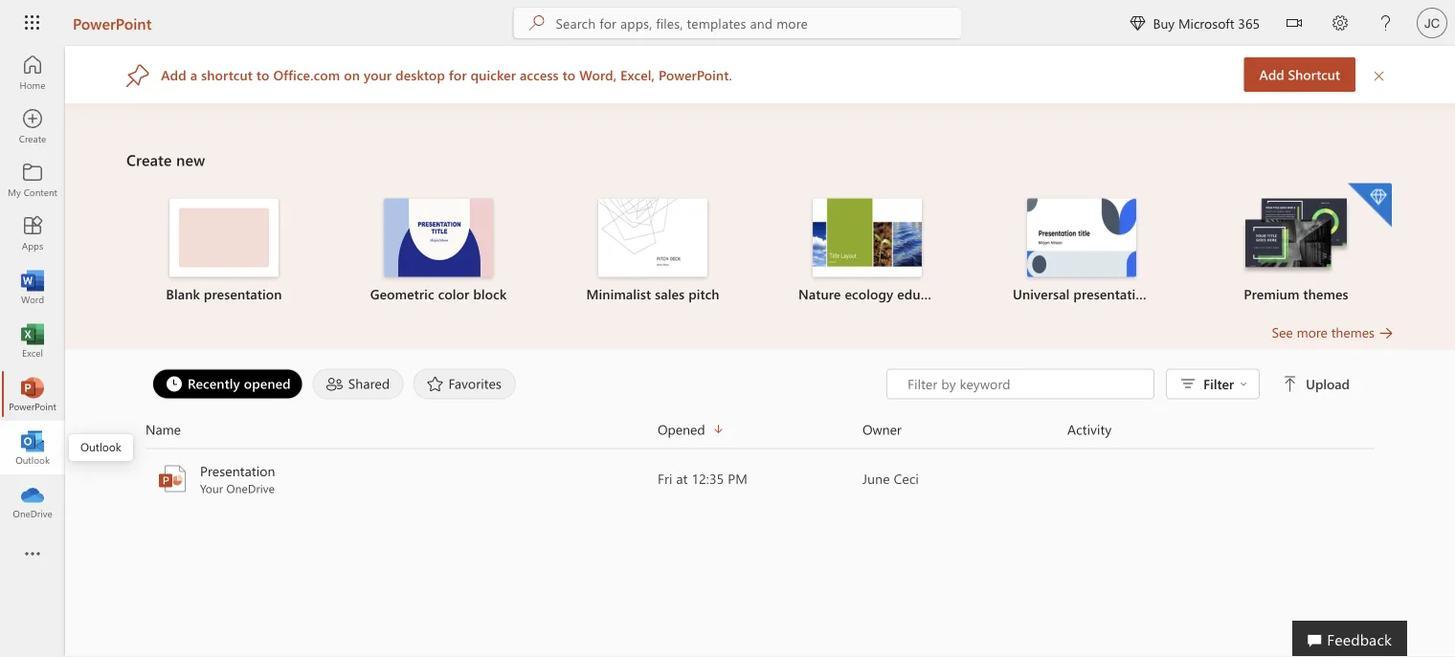 Task type: describe. For each thing, give the bounding box(es) containing it.
a
[[190, 66, 197, 84]]

word image
[[23, 278, 42, 297]]

Search box. Suggestions appear as you type. search field
[[556, 8, 962, 38]]

access
[[520, 66, 559, 84]]


[[1287, 15, 1302, 31]]

minimalist sales pitch
[[586, 285, 719, 303]]


[[1240, 381, 1247, 388]]

opened button
[[658, 419, 863, 441]]

create new main content
[[65, 103, 1455, 505]]

list inside create new main content
[[126, 181, 1394, 323]]

quicker
[[471, 66, 516, 84]]

recently opened tab
[[147, 369, 308, 400]]

minimalist
[[586, 285, 651, 303]]

create image
[[23, 117, 42, 136]]

add shortcut
[[1259, 66, 1340, 83]]

nature ecology education photo presentation image
[[813, 199, 922, 277]]

see more themes
[[1272, 324, 1375, 341]]

create
[[126, 149, 172, 170]]

2 to from the left
[[563, 66, 576, 84]]

0 vertical spatial powerpoint image
[[23, 385, 42, 404]]

feedback button
[[1292, 621, 1407, 658]]

create new
[[126, 149, 205, 170]]

Filter by keyword text field
[[906, 375, 1144, 394]]

fri
[[658, 470, 672, 488]]

excel image
[[23, 331, 42, 350]]

displaying 1 out of 3 files. status
[[887, 369, 1354, 400]]

ceci
[[894, 470, 919, 488]]

word,
[[579, 66, 617, 84]]

favorites element
[[413, 369, 516, 400]]

geometric color block element
[[343, 199, 534, 304]]

premium templates diamond image
[[1348, 183, 1392, 227]]


[[1283, 377, 1298, 392]]

home image
[[23, 63, 42, 82]]

recently
[[188, 375, 240, 392]]

feedback
[[1327, 629, 1392, 650]]

recently opened element
[[152, 369, 303, 400]]

presentation
[[200, 462, 275, 480]]

owner
[[863, 421, 902, 438]]

minimalist sales pitch element
[[557, 199, 749, 304]]

presentation your onedrive
[[200, 462, 275, 496]]

on
[[344, 66, 360, 84]]

for
[[449, 66, 467, 84]]

name
[[146, 421, 181, 438]]

my content image
[[23, 170, 42, 190]]

powerpoint banner
[[0, 0, 1455, 49]]

geometric color block
[[370, 285, 507, 303]]

outlook
[[80, 439, 121, 455]]

activity, column 4 of 4 column header
[[1067, 419, 1375, 441]]

add a shortcut to office.com on your desktop for quicker access to word, excel, powerpoint.
[[161, 66, 732, 84]]

universal
[[1013, 285, 1070, 303]]

activity
[[1067, 421, 1112, 438]]

view more apps image
[[23, 546, 42, 565]]

 buy microsoft 365
[[1130, 14, 1260, 32]]

12:35
[[692, 470, 724, 488]]

blank presentation element
[[128, 199, 320, 304]]

universal presentation image
[[1027, 199, 1136, 277]]

add for add shortcut
[[1259, 66, 1284, 83]]

powerpoint.
[[659, 66, 732, 84]]

powerpoint image inside name presentation cell
[[157, 464, 188, 494]]

universal presentation
[[1013, 285, 1152, 303]]

onedrive image
[[23, 492, 42, 511]]

see more themes button
[[1272, 323, 1394, 342]]

desktop
[[396, 66, 445, 84]]



Task type: vqa. For each thing, say whether or not it's contained in the screenshot.
themes
yes



Task type: locate. For each thing, give the bounding box(es) containing it.
tab list containing recently opened
[[147, 369, 887, 400]]

favorites
[[448, 375, 502, 392]]

premium themes
[[1244, 285, 1349, 303]]

presentation for universal presentation
[[1074, 285, 1152, 303]]

0 horizontal spatial to
[[256, 66, 269, 84]]

filter
[[1203, 375, 1234, 393]]

name button
[[146, 419, 658, 441]]

sales
[[655, 285, 685, 303]]

list containing blank presentation
[[126, 181, 1394, 323]]

minimalist sales pitch image
[[598, 199, 707, 277]]

presentation down universal presentation image
[[1074, 285, 1152, 303]]

onedrive
[[226, 481, 275, 496]]

shared
[[348, 375, 390, 392]]

to left word,
[[563, 66, 576, 84]]

1 horizontal spatial to
[[563, 66, 576, 84]]

None search field
[[514, 8, 962, 38]]

filter 
[[1203, 375, 1247, 393]]


[[1130, 15, 1145, 31]]

shared element
[[313, 369, 403, 400]]

outlook image
[[23, 438, 42, 458]]

blank
[[166, 285, 200, 303]]

powerpoint
[[73, 12, 152, 33]]

outlook tooltip
[[69, 435, 133, 461]]

favorites tab
[[408, 369, 521, 400]]

geometric color block image
[[384, 199, 493, 277]]

outlook element
[[0, 421, 65, 475]]

buy
[[1153, 14, 1175, 32]]

1 vertical spatial powerpoint image
[[157, 464, 188, 494]]

presentation inside blank presentation element
[[204, 285, 282, 303]]

2 add from the left
[[161, 66, 186, 84]]

tab list inside create new main content
[[147, 369, 887, 400]]

1 presentation from the left
[[204, 285, 282, 303]]

themes right the more
[[1331, 324, 1375, 341]]

june ceci
[[863, 470, 919, 488]]

opened
[[244, 375, 291, 392]]

universal presentation element
[[986, 199, 1177, 304]]

1 horizontal spatial add
[[1259, 66, 1284, 83]]

0 vertical spatial themes
[[1303, 285, 1349, 303]]

owner button
[[863, 419, 1067, 441]]

list
[[126, 181, 1394, 323]]

0 horizontal spatial powerpoint image
[[23, 385, 42, 404]]

1 vertical spatial themes
[[1331, 324, 1375, 341]]

shared tab
[[308, 369, 408, 400]]

add left a
[[161, 66, 186, 84]]

1 to from the left
[[256, 66, 269, 84]]

to right "shortcut"
[[256, 66, 269, 84]]

recently opened
[[188, 375, 291, 392]]

dismiss this dialog image
[[1373, 66, 1386, 83]]

2 presentation from the left
[[1074, 285, 1152, 303]]

premium themes element
[[1200, 183, 1392, 304]]

1 horizontal spatial powerpoint image
[[157, 464, 188, 494]]

row
[[146, 419, 1375, 449]]

pm
[[728, 470, 748, 488]]

office.com
[[273, 66, 340, 84]]

powerpoint image left your
[[157, 464, 188, 494]]

add shortcut button
[[1244, 57, 1356, 92]]

geometric
[[370, 285, 434, 303]]

shortcut
[[1288, 66, 1340, 83]]

add left shortcut
[[1259, 66, 1284, 83]]

apps image
[[23, 224, 42, 243]]

upload
[[1306, 375, 1350, 393]]

navigation
[[0, 46, 65, 528]]

add for add a shortcut to office.com on your desktop for quicker access to word, excel, powerpoint.
[[161, 66, 186, 84]]

a2hs image
[[126, 62, 149, 87]]

1 horizontal spatial presentation
[[1074, 285, 1152, 303]]

presentation inside universal presentation element
[[1074, 285, 1152, 303]]

color
[[438, 285, 469, 303]]

themes inside button
[[1331, 324, 1375, 341]]

none search field inside powerpoint banner
[[514, 8, 962, 38]]

fri at 12:35 pm
[[658, 470, 748, 488]]

june
[[863, 470, 890, 488]]

pitch
[[688, 285, 719, 303]]

jc button
[[1409, 0, 1455, 46]]

tab list
[[147, 369, 887, 400]]

themes
[[1303, 285, 1349, 303], [1331, 324, 1375, 341]]

themes up see more themes
[[1303, 285, 1349, 303]]

row inside create new main content
[[146, 419, 1375, 449]]

powerpoint image
[[23, 385, 42, 404], [157, 464, 188, 494]]

more
[[1297, 324, 1328, 341]]

1 add from the left
[[1259, 66, 1284, 83]]

name presentation cell
[[146, 462, 658, 496]]

powerpoint image up the outlook element
[[23, 385, 42, 404]]

block
[[473, 285, 507, 303]]

your
[[200, 481, 223, 496]]

opened
[[658, 421, 705, 438]]

microsoft
[[1178, 14, 1234, 32]]

0 horizontal spatial add
[[161, 66, 186, 84]]

see
[[1272, 324, 1293, 341]]

 upload
[[1283, 375, 1350, 393]]

new
[[176, 149, 205, 170]]

0 horizontal spatial presentation
[[204, 285, 282, 303]]

add inside button
[[1259, 66, 1284, 83]]

365
[[1238, 14, 1260, 32]]

presentation for blank presentation
[[204, 285, 282, 303]]

add
[[1259, 66, 1284, 83], [161, 66, 186, 84]]

to
[[256, 66, 269, 84], [563, 66, 576, 84]]

your
[[364, 66, 392, 84]]

jc
[[1424, 15, 1440, 30]]

presentation right blank on the left
[[204, 285, 282, 303]]

blank presentation
[[166, 285, 282, 303]]

 button
[[1271, 0, 1317, 49]]

row containing name
[[146, 419, 1375, 449]]

premium themes image
[[1242, 199, 1351, 275]]

presentation
[[204, 285, 282, 303], [1074, 285, 1152, 303]]

nature ecology education photo presentation element
[[772, 199, 963, 304]]

excel,
[[620, 66, 655, 84]]

premium
[[1244, 285, 1299, 303]]

shortcut
[[201, 66, 253, 84]]

at
[[676, 470, 688, 488]]



